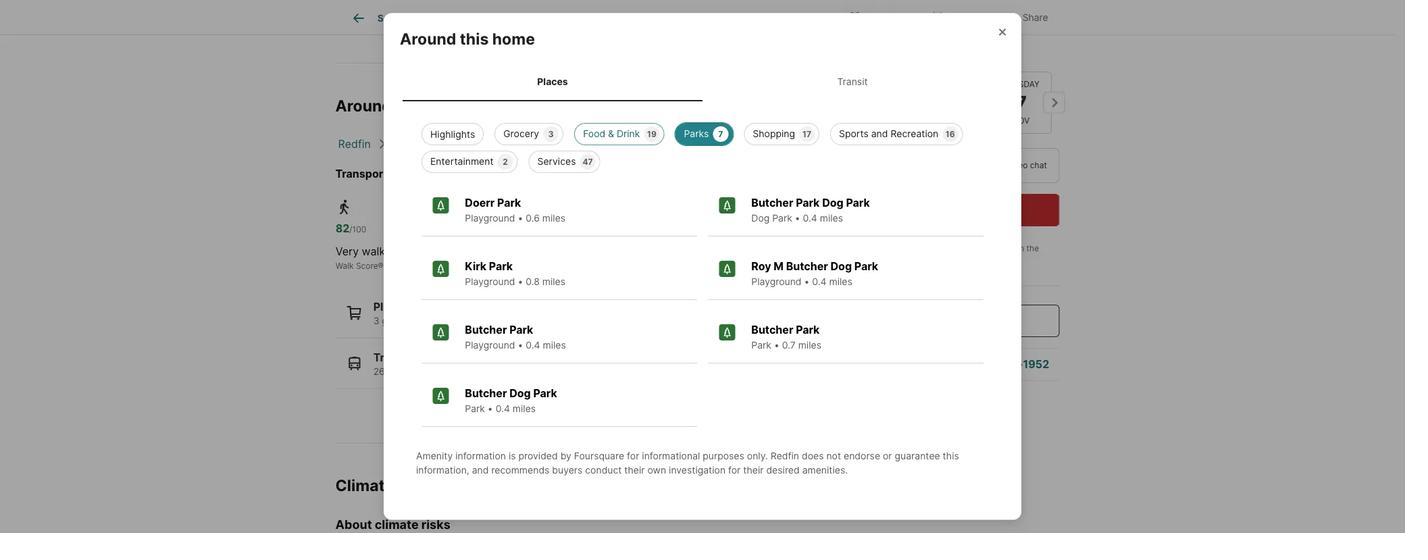 Task type: vqa. For each thing, say whether or not it's contained in the screenshot.
Map in the 'button'
no



Task type: describe. For each thing, give the bounding box(es) containing it.
28 /100
[[478, 222, 509, 235]]

kirk park playground • 0.8 miles
[[465, 260, 565, 287]]

762-
[[998, 358, 1023, 371]]

3 inside list box
[[548, 129, 554, 139]]

m
[[774, 260, 784, 273]]

butcher for butcher dog park park • 0.4 miles
[[465, 387, 507, 400]]

doerr park playground • 0.6 miles
[[465, 196, 566, 224]]

guarantee
[[895, 450, 940, 462]]

(408)
[[965, 358, 995, 371]]

1 vertical spatial home
[[428, 96, 470, 115]]

express
[[459, 365, 495, 377]]

santa
[[462, 137, 492, 150]]

redfin inside amenity information is provided by foursquare for informational purposes only. redfin does not endorse or guarantee this information, and recommends buyers conduct their own investigation for their desired amenities.
[[771, 450, 799, 462]]

1 nov button from the left
[[856, 71, 918, 134]]

home inside "element"
[[492, 30, 535, 48]]

transit for transit score
[[478, 261, 504, 270]]

tab list containing search
[[335, 0, 784, 34]]

tour via video chat
[[974, 160, 1047, 170]]

very walkable walk score ®
[[336, 245, 407, 270]]

amenity
[[416, 450, 453, 462]]

x-out
[[950, 12, 975, 23]]

parks
[[506, 315, 531, 326]]

climate
[[335, 476, 394, 495]]

82 /100
[[336, 222, 366, 235]]

transit score
[[478, 261, 529, 270]]

california link
[[392, 137, 441, 150]]

butcher for butcher park park • 0.7 miles
[[751, 323, 793, 336]]

information,
[[416, 464, 469, 476]]

near
[[417, 167, 441, 180]]

sale & tax history
[[613, 12, 691, 24]]

investigation
[[669, 464, 726, 476]]

provided
[[518, 450, 558, 462]]

shopping
[[753, 128, 795, 139]]

82
[[336, 222, 349, 235]]

ask a question link
[[862, 358, 940, 371]]

score inside very walkable walk score ®
[[356, 261, 378, 270]]

clara
[[495, 137, 521, 150]]

miles inside doerr park playground • 0.6 miles
[[542, 212, 566, 224]]

2 nov button from the left
[[923, 71, 985, 134]]

7 inside places 3 groceries, 15 restaurants, 7 parks
[[498, 315, 503, 326]]

tab list inside around this home 'dialog'
[[400, 63, 1005, 101]]

next image
[[1043, 92, 1065, 113]]

27,
[[390, 365, 403, 377]]

0.7
[[782, 339, 796, 351]]

47
[[583, 157, 593, 167]]

county
[[524, 137, 561, 150]]

recommends
[[491, 464, 550, 476]]

california
[[392, 137, 441, 150]]

very
[[336, 245, 359, 258]]

park inside kirk park playground • 0.8 miles
[[489, 260, 513, 273]]

property
[[512, 12, 551, 24]]

share button
[[992, 3, 1060, 31]]

in the last 30 days
[[879, 244, 1041, 265]]

buyers
[[552, 464, 583, 476]]

property details
[[512, 12, 583, 24]]

7 inside "tuesday 7 nov"
[[1015, 91, 1027, 114]]

1 vertical spatial around
[[335, 96, 392, 115]]

1 vertical spatial around this home
[[335, 96, 470, 115]]

this inside "element"
[[460, 30, 489, 48]]

amenity information is provided by foursquare for informational purposes only. redfin does not endorse or guarantee this information, and recommends buyers conduct their own investigation for their desired amenities.
[[416, 450, 959, 476]]

1952
[[1023, 358, 1049, 371]]

kirk
[[465, 260, 486, 273]]

search
[[377, 12, 410, 24]]

1 nov from the left
[[878, 116, 896, 126]]

37,
[[405, 365, 418, 377]]

butcher park playground • 0.4 miles
[[465, 323, 566, 351]]

highlights
[[430, 129, 475, 140]]

or
[[883, 450, 892, 462]]

miles inside the butcher park dog park dog park • 0.4 miles
[[820, 212, 843, 224]]

1 vertical spatial this
[[395, 96, 424, 115]]

2 score from the left
[[507, 261, 529, 270]]

16
[[946, 129, 955, 139]]

95154 link
[[583, 137, 615, 150]]

1 horizontal spatial and
[[871, 128, 888, 139]]

sports and recreation
[[839, 128, 939, 139]]

• inside "butcher park park • 0.7 miles"
[[774, 339, 779, 351]]

19
[[647, 129, 657, 139]]

sale
[[613, 12, 633, 24]]

overview tab
[[425, 2, 497, 34]]

park inside doerr park playground • 0.6 miles
[[497, 196, 521, 209]]

& for sale
[[635, 12, 641, 24]]

out
[[959, 12, 975, 23]]

28
[[478, 222, 492, 235]]

butcher dog park park • 0.4 miles
[[465, 387, 557, 414]]

services
[[537, 156, 576, 167]]

santa clara county
[[462, 137, 561, 150]]

2
[[503, 157, 508, 167]]

1757
[[443, 167, 468, 180]]

butcher park park • 0.7 miles
[[751, 323, 821, 351]]

transit for transit 26, 27, 37, 61, 64b, express 101
[[373, 350, 410, 364]]

does
[[802, 450, 824, 462]]

own
[[648, 464, 666, 476]]

desired
[[766, 464, 800, 476]]

places tab
[[403, 65, 703, 99]]

butcher park dog park dog park • 0.4 miles
[[751, 196, 870, 224]]

chat
[[1030, 160, 1047, 170]]

details
[[554, 12, 583, 24]]

tour via video chat list box
[[848, 148, 1060, 183]]

not
[[827, 450, 841, 462]]

101
[[497, 365, 512, 377]]

transit tab
[[703, 65, 1003, 99]]

miles inside roy m butcher dog park playground • 0.4 miles
[[829, 276, 852, 287]]

climate
[[375, 517, 419, 532]]

in
[[1018, 244, 1024, 253]]

0 vertical spatial risks
[[398, 476, 435, 495]]

favorite
[[867, 12, 903, 23]]

2 nov from the left
[[945, 116, 963, 126]]

17
[[803, 129, 811, 139]]

butcher for butcher park dog park dog park • 0.4 miles
[[751, 196, 793, 209]]

0 horizontal spatial for
[[627, 450, 639, 462]]



Task type: locate. For each thing, give the bounding box(es) containing it.
around inside "element"
[[400, 30, 456, 48]]

0 vertical spatial and
[[871, 128, 888, 139]]

/100 for 28
[[492, 224, 509, 234]]

7 left parks
[[498, 315, 503, 326]]

butcher up 0.7
[[751, 323, 793, 336]]

this inside amenity information is provided by foursquare for informational purposes only. redfin does not endorse or guarantee this information, and recommends buyers conduct their own investigation for their desired amenities.
[[943, 450, 959, 462]]

64b,
[[436, 365, 457, 377]]

transit down 28 /100
[[478, 261, 504, 270]]

2 horizontal spatial nov
[[1012, 116, 1030, 126]]

ave
[[519, 167, 539, 180]]

restaurants,
[[442, 315, 495, 326]]

a
[[885, 358, 891, 371]]

list box inside around this home 'dialog'
[[411, 118, 994, 173]]

0.8
[[526, 276, 540, 287]]

(408) 762-1952
[[965, 358, 1049, 371]]

schools
[[721, 12, 758, 24]]

0 horizontal spatial &
[[608, 128, 614, 139]]

0.4 up roy m butcher dog park playground • 0.4 miles
[[803, 212, 817, 224]]

1 horizontal spatial around
[[400, 30, 456, 48]]

sale & tax history tab
[[598, 2, 706, 34]]

1 horizontal spatial redfin
[[771, 450, 799, 462]]

26,
[[373, 365, 387, 377]]

risks
[[398, 476, 435, 495], [421, 517, 450, 532]]

around this home element
[[400, 13, 551, 49]]

• inside "butcher dog park park • 0.4 miles"
[[488, 403, 493, 414]]

2 horizontal spatial 7
[[1015, 91, 1027, 114]]

risks down information,
[[398, 476, 435, 495]]

•
[[518, 212, 523, 224], [795, 212, 800, 224], [518, 276, 523, 287], [804, 276, 810, 287], [518, 339, 523, 351], [774, 339, 779, 351], [488, 403, 493, 414]]

/100 inside 82 /100
[[349, 224, 366, 234]]

/100 up very on the top of page
[[349, 224, 366, 234]]

0 vertical spatial transit
[[837, 76, 868, 88]]

& inside list box
[[608, 128, 614, 139]]

grocery
[[503, 128, 539, 139]]

0 horizontal spatial home
[[428, 96, 470, 115]]

santa clara county link
[[462, 137, 561, 150]]

• up roy m butcher dog park playground • 0.4 miles
[[795, 212, 800, 224]]

1 horizontal spatial 7
[[718, 129, 723, 139]]

park
[[497, 196, 521, 209], [796, 196, 820, 209], [846, 196, 870, 209], [772, 212, 792, 224], [489, 260, 513, 273], [854, 260, 878, 273], [509, 323, 533, 336], [796, 323, 820, 336], [751, 339, 771, 351], [533, 387, 557, 400], [465, 403, 485, 414]]

places for places
[[537, 76, 568, 88]]

2 vertical spatial transit
[[373, 350, 410, 364]]

their down only.
[[743, 464, 764, 476]]

butcher down express
[[465, 387, 507, 400]]

last
[[879, 256, 893, 265]]

1 vertical spatial 7
[[718, 129, 723, 139]]

0 horizontal spatial places
[[373, 300, 408, 313]]

about
[[335, 517, 372, 532]]

and right sports
[[871, 128, 888, 139]]

0 vertical spatial 3
[[548, 129, 554, 139]]

3 left 'groceries,'
[[373, 315, 379, 326]]

0.4 inside the butcher park dog park dog park • 0.4 miles
[[803, 212, 817, 224]]

around this home dialog
[[384, 13, 1021, 520]]

risks right climate
[[421, 517, 450, 532]]

& right food
[[608, 128, 614, 139]]

food & drink
[[583, 128, 640, 139]]

1 horizontal spatial transit
[[478, 261, 504, 270]]

transit 26, 27, 37, 61, 64b, express 101
[[373, 350, 512, 377]]

services 47
[[537, 156, 593, 167]]

park inside butcher park playground • 0.4 miles
[[509, 323, 533, 336]]

0 vertical spatial tab list
[[335, 0, 784, 34]]

places inside tab
[[537, 76, 568, 88]]

park inside roy m butcher dog park playground • 0.4 miles
[[854, 260, 878, 273]]

2 vertical spatial 7
[[498, 315, 503, 326]]

informational
[[642, 450, 700, 462]]

dog
[[822, 196, 844, 209], [751, 212, 770, 224], [831, 260, 852, 273], [509, 387, 531, 400]]

butcher for butcher park playground • 0.4 miles
[[465, 323, 507, 336]]

playground inside kirk park playground • 0.8 miles
[[465, 276, 515, 287]]

playground down doerr
[[465, 212, 515, 224]]

/100 down doerr park playground • 0.6 miles
[[492, 224, 509, 234]]

0 horizontal spatial nov
[[878, 116, 896, 126]]

butcher inside butcher park playground • 0.4 miles
[[465, 323, 507, 336]]

option
[[848, 148, 947, 183]]

and
[[871, 128, 888, 139], [472, 464, 489, 476]]

tour
[[974, 160, 991, 170]]

transit up sports
[[837, 76, 868, 88]]

x-out button
[[919, 3, 987, 31]]

®
[[378, 261, 383, 270]]

1 horizontal spatial 3
[[548, 129, 554, 139]]

tab list
[[335, 0, 784, 34], [400, 63, 1005, 101]]

none button containing 7
[[990, 71, 1052, 134]]

playground
[[465, 212, 515, 224], [465, 276, 515, 287], [751, 276, 802, 287], [465, 339, 515, 351]]

playground inside doerr park playground • 0.6 miles
[[465, 212, 515, 224]]

2 their from the left
[[743, 464, 764, 476]]

tuesday 7 nov
[[1002, 79, 1039, 126]]

via
[[994, 160, 1005, 170]]

by
[[560, 450, 571, 462]]

transit for transit
[[837, 76, 868, 88]]

1 vertical spatial risks
[[421, 517, 450, 532]]

list box containing grocery
[[411, 118, 994, 173]]

7 inside list box
[[718, 129, 723, 139]]

list box
[[411, 118, 994, 173]]

miles inside butcher park playground • 0.4 miles
[[543, 339, 566, 351]]

1 horizontal spatial nov button
[[923, 71, 985, 134]]

this right guarantee
[[943, 450, 959, 462]]

playground inside butcher park playground • 0.4 miles
[[465, 339, 515, 351]]

• down express
[[488, 403, 493, 414]]

playground for kirk park
[[465, 276, 515, 287]]

around this home inside "element"
[[400, 30, 535, 48]]

miles inside "butcher dog park park • 0.4 miles"
[[513, 403, 536, 414]]

• inside kirk park playground • 0.8 miles
[[518, 276, 523, 287]]

recreation
[[891, 128, 939, 139]]

1 score from the left
[[356, 261, 378, 270]]

information
[[455, 450, 506, 462]]

0.4 inside butcher park playground • 0.4 miles
[[526, 339, 540, 351]]

95154
[[583, 137, 615, 150]]

this up california
[[395, 96, 424, 115]]

1 vertical spatial 3
[[373, 315, 379, 326]]

0.4 inside roy m butcher dog park playground • 0.4 miles
[[812, 276, 827, 287]]

1 horizontal spatial for
[[728, 464, 741, 476]]

share
[[1023, 12, 1048, 23]]

transit inside transit 26, 27, 37, 61, 64b, express 101
[[373, 350, 410, 364]]

sports
[[839, 128, 869, 139]]

& left tax
[[635, 12, 641, 24]]

redfin link
[[338, 137, 371, 150]]

0 vertical spatial for
[[627, 450, 639, 462]]

• left 0.6
[[518, 212, 523, 224]]

places
[[537, 76, 568, 88], [373, 300, 408, 313]]

playground inside roy m butcher dog park playground • 0.4 miles
[[751, 276, 802, 287]]

0 horizontal spatial nov button
[[856, 71, 918, 134]]

home down property
[[492, 30, 535, 48]]

butcher inside the butcher park dog park dog park • 0.4 miles
[[751, 196, 793, 209]]

places up 'groceries,'
[[373, 300, 408, 313]]

7 down the tuesday
[[1015, 91, 1027, 114]]

schools tab
[[706, 2, 773, 34]]

/100
[[349, 224, 366, 234], [492, 224, 509, 234]]

/100 inside 28 /100
[[492, 224, 509, 234]]

• left 0.8
[[518, 276, 523, 287]]

and inside amenity information is provided by foursquare for informational purposes only. redfin does not endorse or guarantee this information, and recommends buyers conduct their own investigation for their desired amenities.
[[472, 464, 489, 476]]

their
[[624, 464, 645, 476], [743, 464, 764, 476]]

0 vertical spatial home
[[492, 30, 535, 48]]

1 horizontal spatial /100
[[492, 224, 509, 234]]

0 vertical spatial around
[[400, 30, 456, 48]]

for
[[627, 450, 639, 462], [728, 464, 741, 476]]

ask
[[862, 358, 882, 371]]

& for food
[[608, 128, 614, 139]]

butcher inside "butcher park park • 0.7 miles"
[[751, 323, 793, 336]]

roy
[[751, 260, 771, 273]]

amenities.
[[802, 464, 848, 476]]

1 vertical spatial tab list
[[400, 63, 1005, 101]]

1 horizontal spatial nov
[[945, 116, 963, 126]]

0.4 down parks
[[526, 339, 540, 351]]

foursquare
[[574, 450, 624, 462]]

• down parks
[[518, 339, 523, 351]]

around this home
[[400, 30, 535, 48], [335, 96, 470, 115]]

nov inside "tuesday 7 nov"
[[1012, 116, 1030, 126]]

food
[[583, 128, 605, 139]]

7
[[1015, 91, 1027, 114], [718, 129, 723, 139], [498, 315, 503, 326]]

1 horizontal spatial home
[[492, 30, 535, 48]]

around down "overview"
[[400, 30, 456, 48]]

this down "overview"
[[460, 30, 489, 48]]

playground down m
[[751, 276, 802, 287]]

property details tab
[[497, 2, 598, 34]]

0.4 down "101"
[[496, 403, 510, 414]]

&
[[635, 12, 641, 24], [608, 128, 614, 139]]

around up "redfin" link
[[335, 96, 392, 115]]

only.
[[747, 450, 768, 462]]

1 vertical spatial &
[[608, 128, 614, 139]]

playground for butcher park
[[465, 339, 515, 351]]

0 vertical spatial places
[[537, 76, 568, 88]]

home up the "highlights"
[[428, 96, 470, 115]]

butcher up express
[[465, 323, 507, 336]]

1 horizontal spatial score
[[507, 261, 529, 270]]

home
[[492, 30, 535, 48], [428, 96, 470, 115]]

• inside roy m butcher dog park playground • 0.4 miles
[[804, 276, 810, 287]]

• inside the butcher park dog park dog park • 0.4 miles
[[795, 212, 800, 224]]

butcher up m
[[751, 196, 793, 209]]

0 horizontal spatial score
[[356, 261, 378, 270]]

dog inside "butcher dog park park • 0.4 miles"
[[509, 387, 531, 400]]

butcher right m
[[786, 260, 828, 273]]

dog inside roy m butcher dog park playground • 0.4 miles
[[831, 260, 852, 273]]

1 horizontal spatial this
[[460, 30, 489, 48]]

• inside doerr park playground • 0.6 miles
[[518, 212, 523, 224]]

transit inside "tab"
[[837, 76, 868, 88]]

3 inside places 3 groceries, 15 restaurants, 7 parks
[[373, 315, 379, 326]]

2 horizontal spatial this
[[943, 450, 959, 462]]

1 horizontal spatial &
[[635, 12, 641, 24]]

0 vertical spatial redfin
[[338, 137, 371, 150]]

nov down the tuesday
[[1012, 116, 1030, 126]]

2 vertical spatial this
[[943, 450, 959, 462]]

their left the own
[[624, 464, 645, 476]]

0 vertical spatial around this home
[[400, 30, 535, 48]]

0 horizontal spatial redfin
[[338, 137, 371, 150]]

butcher inside roy m butcher dog park playground • 0.4 miles
[[786, 260, 828, 273]]

for right foursquare
[[627, 450, 639, 462]]

0 horizontal spatial 7
[[498, 315, 503, 326]]

miles inside kirk park playground • 0.8 miles
[[542, 276, 565, 287]]

0 vertical spatial this
[[460, 30, 489, 48]]

2 horizontal spatial transit
[[837, 76, 868, 88]]

1 horizontal spatial their
[[743, 464, 764, 476]]

1 their from the left
[[624, 464, 645, 476]]

3 nov from the left
[[1012, 116, 1030, 126]]

places inside places 3 groceries, 15 restaurants, 7 parks
[[373, 300, 408, 313]]

1 horizontal spatial places
[[537, 76, 568, 88]]

0 horizontal spatial around
[[335, 96, 392, 115]]

around this home down "overview"
[[400, 30, 535, 48]]

nov
[[878, 116, 896, 126], [945, 116, 963, 126], [1012, 116, 1030, 126]]

for down purposes
[[728, 464, 741, 476]]

doerr
[[465, 196, 495, 209]]

transit
[[837, 76, 868, 88], [478, 261, 504, 270], [373, 350, 410, 364]]

0 horizontal spatial and
[[472, 464, 489, 476]]

butcher inside "butcher dog park park • 0.4 miles"
[[465, 387, 507, 400]]

this
[[460, 30, 489, 48], [395, 96, 424, 115], [943, 450, 959, 462]]

1 vertical spatial places
[[373, 300, 408, 313]]

x-
[[950, 12, 959, 23]]

7 right the parks
[[718, 129, 723, 139]]

& inside tab
[[635, 12, 641, 24]]

playground down transit score
[[465, 276, 515, 287]]

0 horizontal spatial /100
[[349, 224, 366, 234]]

redfin up desired
[[771, 450, 799, 462]]

playground up express
[[465, 339, 515, 351]]

1 vertical spatial and
[[472, 464, 489, 476]]

• left 0.7
[[774, 339, 779, 351]]

favorite button
[[837, 3, 914, 31]]

transportation near 1757 hillsdale ave
[[335, 167, 539, 180]]

tuesday
[[1002, 79, 1039, 89]]

playground for doerr park
[[465, 212, 515, 224]]

None button
[[990, 71, 1052, 134]]

around this home up california
[[335, 96, 470, 115]]

parks
[[684, 128, 709, 139]]

conduct
[[585, 464, 622, 476]]

and down the "information"
[[472, 464, 489, 476]]

redfin
[[338, 137, 371, 150], [771, 450, 799, 462]]

nov up the 16
[[945, 116, 963, 126]]

tax
[[644, 12, 658, 24]]

1 vertical spatial transit
[[478, 261, 504, 270]]

0 vertical spatial &
[[635, 12, 641, 24]]

0.4 up "butcher park park • 0.7 miles"
[[812, 276, 827, 287]]

nov up sports and recreation at the right
[[878, 116, 896, 126]]

30
[[895, 256, 905, 265]]

0 horizontal spatial 3
[[373, 315, 379, 326]]

purposes
[[703, 450, 744, 462]]

redfin up transportation
[[338, 137, 371, 150]]

61,
[[421, 365, 433, 377]]

score right walk
[[356, 261, 378, 270]]

transit up 27,
[[373, 350, 410, 364]]

• up "butcher park park • 0.7 miles"
[[804, 276, 810, 287]]

0 vertical spatial 7
[[1015, 91, 1027, 114]]

Nov button
[[856, 71, 918, 134], [923, 71, 985, 134]]

• inside butcher park playground • 0.4 miles
[[518, 339, 523, 351]]

search link
[[350, 10, 410, 26]]

0 horizontal spatial this
[[395, 96, 424, 115]]

places for places 3 groceries, 15 restaurants, 7 parks
[[373, 300, 408, 313]]

1 vertical spatial for
[[728, 464, 741, 476]]

1 /100 from the left
[[349, 224, 366, 234]]

climate risks
[[335, 476, 435, 495]]

endorse
[[844, 450, 880, 462]]

butcher
[[751, 196, 793, 209], [786, 260, 828, 273], [465, 323, 507, 336], [751, 323, 793, 336], [465, 387, 507, 400]]

2 /100 from the left
[[492, 224, 509, 234]]

3 up services
[[548, 129, 554, 139]]

miles inside "butcher park park • 0.7 miles"
[[798, 339, 821, 351]]

ask a question
[[862, 358, 940, 371]]

score up 0.8
[[507, 261, 529, 270]]

tab list containing places
[[400, 63, 1005, 101]]

places up "grocery"
[[537, 76, 568, 88]]

0.4 inside "butcher dog park park • 0.4 miles"
[[496, 403, 510, 414]]

1 vertical spatial redfin
[[771, 450, 799, 462]]

/100 for 82
[[349, 224, 366, 234]]

0 horizontal spatial transit
[[373, 350, 410, 364]]

0 horizontal spatial their
[[624, 464, 645, 476]]



